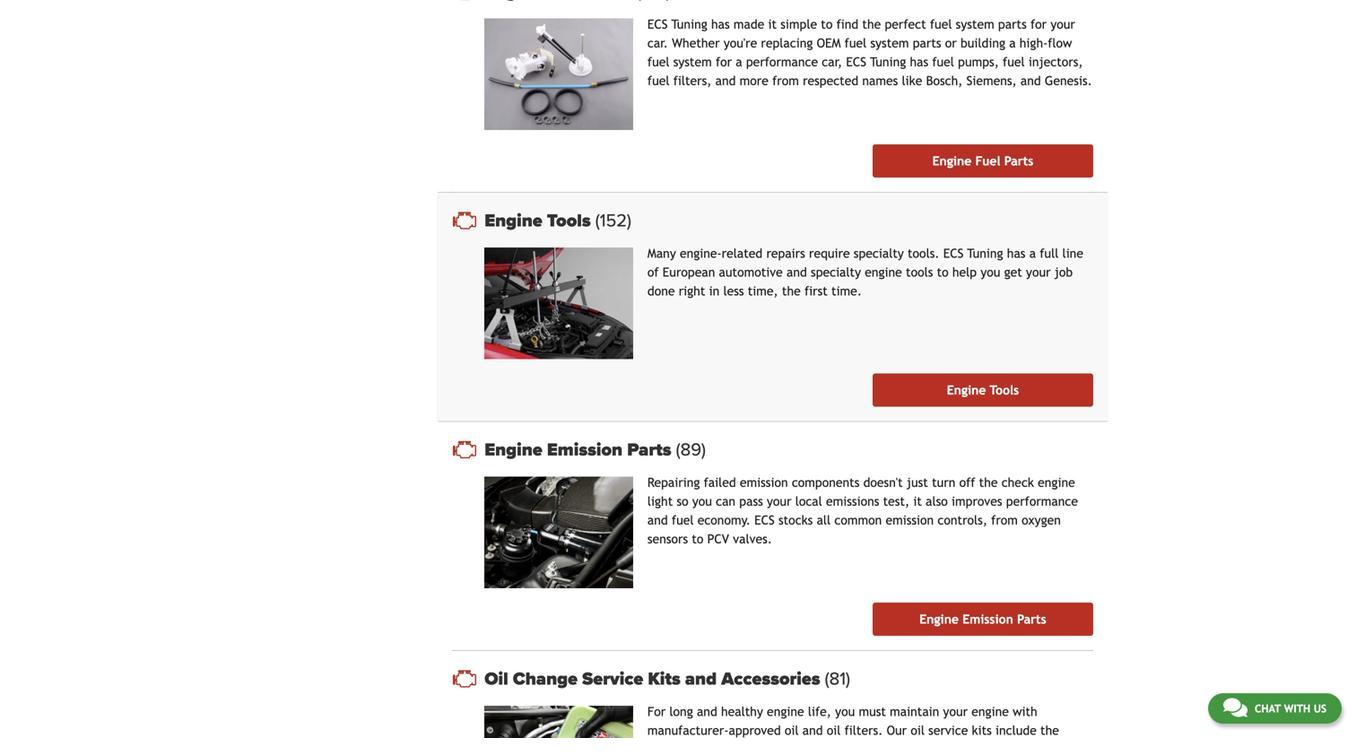 Task type: describe. For each thing, give the bounding box(es) containing it.
fuel down high-
[[1003, 55, 1025, 69]]

to inside repairing failed emission components doesn't just turn off the check engine light so you can pass your local emissions test, it also improves performance and fuel economy. ecs stocks all common emission controls, from oxygen sensors to pcv valves.
[[692, 532, 704, 546]]

bosch,
[[927, 74, 963, 88]]

repairing failed emission components doesn't just turn off the check engine light so you can pass your local emissions test, it also improves performance and fuel economy. ecs stocks all common emission controls, from oxygen sensors to pcv valves.
[[648, 476, 1079, 546]]

oil change service kits and accessories
[[485, 668, 825, 690]]

oil change service kits and accessories link
[[485, 668, 1094, 690]]

so
[[677, 494, 689, 509]]

full
[[1040, 246, 1059, 261]]

in
[[709, 284, 720, 298]]

pumps,
[[959, 55, 1000, 69]]

get
[[1005, 265, 1023, 279]]

and inside repairing failed emission components doesn't just turn off the check engine light so you can pass your local emissions test, it also improves performance and fuel economy. ecs stocks all common emission controls, from oxygen sensors to pcv valves.
[[648, 513, 668, 528]]

fuel left filters, at the top of page
[[648, 74, 670, 88]]

check
[[1002, 476, 1035, 490]]

0 horizontal spatial tuning
[[672, 17, 708, 31]]

1 vertical spatial engine tools link
[[873, 374, 1094, 407]]

tools for the bottom engine tools link
[[990, 383, 1020, 397]]

and inside many engine-related repairs require specialty tools. ecs tuning has a full line of european automotive and specialty engine tools to help you get your job done right in less time, the first time.
[[787, 265, 808, 279]]

failed
[[704, 476, 736, 490]]

many engine-related repairs require specialty tools. ecs tuning has a full line of european automotive and specialty engine tools to help you get your job done right in less time, the first time.
[[648, 246, 1084, 298]]

us
[[1314, 703, 1327, 715]]

tuning inside many engine-related repairs require specialty tools. ecs tuning has a full line of european automotive and specialty engine tools to help you get your job done right in less time, the first time.
[[968, 246, 1004, 261]]

engine tools thumbnail image image
[[485, 248, 633, 359]]

and down injectors,
[[1021, 74, 1042, 88]]

1 vertical spatial for
[[716, 55, 732, 69]]

tools
[[906, 265, 934, 279]]

the for made
[[863, 17, 881, 31]]

it inside ecs tuning has made it simple to find the perfect fuel system parts for your car. whether you're replacing oem fuel system parts or building a high-flow fuel system for a performance car, ecs tuning has fuel pumps, fuel injectors, fuel filters, and more from respected names like bosch, siemens, and genesis.
[[769, 17, 777, 31]]

controls,
[[938, 513, 988, 528]]

0 vertical spatial engine emission parts link
[[485, 439, 1094, 461]]

1 vertical spatial parts
[[913, 36, 942, 50]]

components
[[792, 476, 860, 490]]

kits
[[648, 668, 681, 690]]

you're
[[724, 36, 758, 50]]

car.
[[648, 36, 668, 50]]

1 vertical spatial has
[[910, 55, 929, 69]]

to inside ecs tuning has made it simple to find the perfect fuel system parts for your car. whether you're replacing oem fuel system parts or building a high-flow fuel system for a performance car, ecs tuning has fuel pumps, fuel injectors, fuel filters, and more from respected names like bosch, siemens, and genesis.
[[821, 17, 833, 31]]

1 vertical spatial specialty
[[811, 265, 862, 279]]

0 horizontal spatial has
[[712, 17, 730, 31]]

simple
[[781, 17, 818, 31]]

turn
[[932, 476, 956, 490]]

more
[[740, 74, 769, 88]]

help
[[953, 265, 977, 279]]

valves.
[[733, 532, 773, 546]]

whether
[[672, 36, 720, 50]]

the inside many engine-related repairs require specialty tools. ecs tuning has a full line of european automotive and specialty engine tools to help you get your job done right in less time, the first time.
[[782, 284, 801, 298]]

oil
[[485, 668, 509, 690]]

pass
[[740, 494, 764, 509]]

engine for repairing failed emission components doesn't just turn off the check engine light so you can pass your local emissions test, it also improves performance and fuel economy. ecs stocks all common emission controls, from oxygen sensors to pcv valves.
[[920, 612, 959, 627]]

doesn't
[[864, 476, 903, 490]]

0 horizontal spatial engine emission parts
[[485, 439, 676, 461]]

parts for repairing failed emission components doesn't just turn off the check engine light so you can pass your local emissions test, it also improves performance and fuel economy. ecs stocks all common emission controls, from oxygen sensors to pcv valves.
[[1018, 612, 1047, 627]]

of
[[648, 265, 659, 279]]

related
[[722, 246, 763, 261]]

first
[[805, 284, 828, 298]]

your inside many engine-related repairs require specialty tools. ecs tuning has a full line of european automotive and specialty engine tools to help you get your job done right in less time, the first time.
[[1027, 265, 1051, 279]]

tools for top engine tools link
[[547, 210, 591, 231]]

oil change service kits and accessories thumbnail image image
[[485, 706, 633, 739]]

just
[[907, 476, 929, 490]]

0 vertical spatial engine tools
[[485, 210, 596, 231]]

fuel down find
[[845, 36, 867, 50]]

require
[[809, 246, 850, 261]]

chat with us
[[1255, 703, 1327, 715]]

it inside repairing failed emission components doesn't just turn off the check engine light so you can pass your local emissions test, it also improves performance and fuel economy. ecs stocks all common emission controls, from oxygen sensors to pcv valves.
[[914, 494, 922, 509]]

1 vertical spatial a
[[736, 55, 743, 69]]

find
[[837, 17, 859, 31]]

replacing
[[761, 36, 813, 50]]

fuel inside repairing failed emission components doesn't just turn off the check engine light so you can pass your local emissions test, it also improves performance and fuel economy. ecs stocks all common emission controls, from oxygen sensors to pcv valves.
[[672, 513, 694, 528]]

stocks
[[779, 513, 813, 528]]

many
[[648, 246, 676, 261]]

done
[[648, 284, 675, 298]]

engine fuel parts
[[933, 154, 1034, 168]]

service
[[582, 668, 644, 690]]

common
[[835, 513, 882, 528]]

0 vertical spatial engine tools link
[[485, 210, 1094, 231]]

job
[[1055, 265, 1073, 279]]

ecs inside many engine-related repairs require specialty tools. ecs tuning has a full line of european automotive and specialty engine tools to help you get your job done right in less time, the first time.
[[944, 246, 964, 261]]

tools.
[[908, 246, 940, 261]]

engine fuel parts link
[[873, 144, 1094, 178]]

comments image
[[1224, 697, 1248, 719]]

filters,
[[674, 74, 712, 88]]

european
[[663, 265, 716, 279]]

1 vertical spatial emission
[[963, 612, 1014, 627]]

fuel
[[976, 154, 1001, 168]]

also
[[926, 494, 948, 509]]

genesis.
[[1045, 74, 1093, 88]]

names
[[863, 74, 899, 88]]

less
[[724, 284, 744, 298]]

pcv
[[708, 532, 730, 546]]

engine inside repairing failed emission components doesn't just turn off the check engine light so you can pass your local emissions test, it also improves performance and fuel economy. ecs stocks all common emission controls, from oxygen sensors to pcv valves.
[[1038, 476, 1076, 490]]

chat with us link
[[1209, 694, 1343, 724]]

improves
[[952, 494, 1003, 509]]

engine-
[[680, 246, 722, 261]]

engine inside many engine-related repairs require specialty tools. ecs tuning has a full line of european automotive and specialty engine tools to help you get your job done right in less time, the first time.
[[865, 265, 903, 279]]

chat
[[1255, 703, 1282, 715]]

automotive
[[719, 265, 783, 279]]

from inside ecs tuning has made it simple to find the perfect fuel system parts for your car. whether you're replacing oem fuel system parts or building a high-flow fuel system for a performance car, ecs tuning has fuel pumps, fuel injectors, fuel filters, and more from respected names like bosch, siemens, and genesis.
[[773, 74, 799, 88]]

high-
[[1020, 36, 1048, 50]]

oem
[[817, 36, 841, 50]]

car,
[[822, 55, 843, 69]]

accessories
[[722, 668, 821, 690]]

ecs right the car,
[[847, 55, 867, 69]]

1 horizontal spatial engine emission parts
[[920, 612, 1047, 627]]

building
[[961, 36, 1006, 50]]

repairing
[[648, 476, 700, 490]]



Task type: locate. For each thing, give the bounding box(es) containing it.
1 vertical spatial the
[[782, 284, 801, 298]]

1 horizontal spatial emission
[[963, 612, 1014, 627]]

0 vertical spatial parts
[[1005, 154, 1034, 168]]

1 horizontal spatial engine tools
[[947, 383, 1020, 397]]

performance inside ecs tuning has made it simple to find the perfect fuel system parts for your car. whether you're replacing oem fuel system parts or building a high-flow fuel system for a performance car, ecs tuning has fuel pumps, fuel injectors, fuel filters, and more from respected names like bosch, siemens, and genesis.
[[747, 55, 819, 69]]

1 vertical spatial system
[[871, 36, 910, 50]]

and down 'repairs'
[[787, 265, 808, 279]]

for
[[1031, 17, 1047, 31], [716, 55, 732, 69]]

ecs
[[648, 17, 668, 31], [847, 55, 867, 69], [944, 246, 964, 261], [755, 513, 775, 528]]

or
[[946, 36, 957, 50]]

1 horizontal spatial it
[[914, 494, 922, 509]]

to left pcv
[[692, 532, 704, 546]]

fuel
[[930, 17, 953, 31], [845, 36, 867, 50], [648, 55, 670, 69], [933, 55, 955, 69], [1003, 55, 1025, 69], [648, 74, 670, 88], [672, 513, 694, 528]]

parts
[[999, 17, 1027, 31], [913, 36, 942, 50]]

1 horizontal spatial engine
[[1038, 476, 1076, 490]]

to left help
[[937, 265, 949, 279]]

you
[[981, 265, 1001, 279], [693, 494, 712, 509]]

2 vertical spatial the
[[980, 476, 998, 490]]

0 horizontal spatial you
[[693, 494, 712, 509]]

perfect
[[885, 17, 927, 31]]

0 horizontal spatial parts
[[913, 36, 942, 50]]

ecs up car.
[[648, 17, 668, 31]]

for down you're
[[716, 55, 732, 69]]

light
[[648, 494, 673, 509]]

and left more
[[716, 74, 736, 88]]

1 vertical spatial engine emission parts
[[920, 612, 1047, 627]]

local
[[796, 494, 823, 509]]

to up oem
[[821, 17, 833, 31]]

engine left tools
[[865, 265, 903, 279]]

2 vertical spatial tuning
[[968, 246, 1004, 261]]

0 vertical spatial your
[[1051, 17, 1076, 31]]

fuel up or
[[930, 17, 953, 31]]

it right made
[[769, 17, 777, 31]]

like
[[902, 74, 923, 88]]

it
[[769, 17, 777, 31], [914, 494, 922, 509]]

performance inside repairing failed emission components doesn't just turn off the check engine light so you can pass your local emissions test, it also improves performance and fuel economy. ecs stocks all common emission controls, from oxygen sensors to pcv valves.
[[1007, 494, 1079, 509]]

2 vertical spatial has
[[1008, 246, 1026, 261]]

2 horizontal spatial has
[[1008, 246, 1026, 261]]

fuel up bosch,
[[933, 55, 955, 69]]

engine tools
[[485, 210, 596, 231], [947, 383, 1020, 397]]

a
[[1010, 36, 1016, 50], [736, 55, 743, 69], [1030, 246, 1037, 261]]

economy.
[[698, 513, 751, 528]]

the right off
[[980, 476, 998, 490]]

0 horizontal spatial from
[[773, 74, 799, 88]]

0 vertical spatial performance
[[747, 55, 819, 69]]

the right find
[[863, 17, 881, 31]]

parts
[[1005, 154, 1034, 168], [628, 439, 672, 461], [1018, 612, 1047, 627]]

0 vertical spatial emission
[[740, 476, 788, 490]]

1 vertical spatial performance
[[1007, 494, 1079, 509]]

1 horizontal spatial has
[[910, 55, 929, 69]]

0 horizontal spatial tools
[[547, 210, 591, 231]]

2 vertical spatial parts
[[1018, 612, 1047, 627]]

a inside many engine-related repairs require specialty tools. ecs tuning has a full line of european automotive and specialty engine tools to help you get your job done right in less time, the first time.
[[1030, 246, 1037, 261]]

0 horizontal spatial to
[[692, 532, 704, 546]]

the left first at the right top of page
[[782, 284, 801, 298]]

for up high-
[[1031, 17, 1047, 31]]

a down you're
[[736, 55, 743, 69]]

made
[[734, 17, 765, 31]]

injectors,
[[1029, 55, 1084, 69]]

1 horizontal spatial to
[[821, 17, 833, 31]]

1 vertical spatial tools
[[990, 383, 1020, 397]]

0 vertical spatial tuning
[[672, 17, 708, 31]]

oxygen
[[1022, 513, 1062, 528]]

1 horizontal spatial from
[[992, 513, 1018, 528]]

0 vertical spatial engine
[[865, 265, 903, 279]]

1 horizontal spatial tools
[[990, 383, 1020, 397]]

all
[[817, 513, 831, 528]]

has up you're
[[712, 17, 730, 31]]

0 vertical spatial to
[[821, 17, 833, 31]]

2 vertical spatial to
[[692, 532, 704, 546]]

sensors
[[648, 532, 688, 546]]

engine emission parts link
[[485, 439, 1094, 461], [873, 603, 1094, 636]]

tuning
[[672, 17, 708, 31], [871, 55, 907, 69], [968, 246, 1004, 261]]

0 vertical spatial a
[[1010, 36, 1016, 50]]

ecs up help
[[944, 246, 964, 261]]

fuel down so
[[672, 513, 694, 528]]

0 vertical spatial tools
[[547, 210, 591, 231]]

1 vertical spatial emission
[[886, 513, 934, 528]]

0 vertical spatial it
[[769, 17, 777, 31]]

parts left or
[[913, 36, 942, 50]]

and down light
[[648, 513, 668, 528]]

parts for ecs tuning has made it simple to find the perfect fuel system parts for your car. whether you're replacing oem fuel system parts or building a high-flow fuel system for a performance car, ecs tuning has fuel pumps, fuel injectors, fuel filters, and more from respected names like bosch, siemens, and genesis.
[[1005, 154, 1034, 168]]

tuning up help
[[968, 246, 1004, 261]]

has
[[712, 17, 730, 31], [910, 55, 929, 69], [1008, 246, 1026, 261]]

you right so
[[693, 494, 712, 509]]

from
[[773, 74, 799, 88], [992, 513, 1018, 528]]

1 horizontal spatial for
[[1031, 17, 1047, 31]]

ecs tuning has made it simple to find the perfect fuel system parts for your car. whether you're replacing oem fuel system parts or building a high-flow fuel system for a performance car, ecs tuning has fuel pumps, fuel injectors, fuel filters, and more from respected names like bosch, siemens, and genesis.
[[648, 17, 1093, 88]]

0 vertical spatial specialty
[[854, 246, 904, 261]]

test,
[[884, 494, 910, 509]]

2 vertical spatial your
[[767, 494, 792, 509]]

2 horizontal spatial the
[[980, 476, 998, 490]]

1 horizontal spatial emission
[[886, 513, 934, 528]]

your down full
[[1027, 265, 1051, 279]]

1 vertical spatial your
[[1027, 265, 1051, 279]]

tuning up whether
[[672, 17, 708, 31]]

1 horizontal spatial parts
[[999, 17, 1027, 31]]

0 horizontal spatial system
[[674, 55, 712, 69]]

0 vertical spatial for
[[1031, 17, 1047, 31]]

system up filters, at the top of page
[[674, 55, 712, 69]]

repairs
[[767, 246, 806, 261]]

system up the building
[[956, 17, 995, 31]]

performance down replacing
[[747, 55, 819, 69]]

the for components
[[980, 476, 998, 490]]

with
[[1285, 703, 1311, 715]]

0 horizontal spatial for
[[716, 55, 732, 69]]

1 vertical spatial engine emission parts link
[[873, 603, 1094, 636]]

you left get
[[981, 265, 1001, 279]]

1 vertical spatial engine
[[1038, 476, 1076, 490]]

the inside repairing failed emission components doesn't just turn off the check engine light so you can pass your local emissions test, it also improves performance and fuel economy. ecs stocks all common emission controls, from oxygen sensors to pcv valves.
[[980, 476, 998, 490]]

0 vertical spatial parts
[[999, 17, 1027, 31]]

from down improves
[[992, 513, 1018, 528]]

2 vertical spatial a
[[1030, 246, 1037, 261]]

you inside repairing failed emission components doesn't just turn off the check engine light so you can pass your local emissions test, it also improves performance and fuel economy. ecs stocks all common emission controls, from oxygen sensors to pcv valves.
[[693, 494, 712, 509]]

2 horizontal spatial a
[[1030, 246, 1037, 261]]

1 horizontal spatial performance
[[1007, 494, 1079, 509]]

0 vertical spatial has
[[712, 17, 730, 31]]

0 horizontal spatial emission
[[547, 439, 623, 461]]

tuning up names
[[871, 55, 907, 69]]

0 horizontal spatial the
[[782, 284, 801, 298]]

to
[[821, 17, 833, 31], [937, 265, 949, 279], [692, 532, 704, 546]]

emission
[[740, 476, 788, 490], [886, 513, 934, 528]]

1 horizontal spatial you
[[981, 265, 1001, 279]]

1 vertical spatial parts
[[628, 439, 672, 461]]

ecs up valves.
[[755, 513, 775, 528]]

siemens,
[[967, 74, 1017, 88]]

0 vertical spatial the
[[863, 17, 881, 31]]

1 horizontal spatial a
[[1010, 36, 1016, 50]]

it down just
[[914, 494, 922, 509]]

a left full
[[1030, 246, 1037, 261]]

the inside ecs tuning has made it simple to find the perfect fuel system parts for your car. whether you're replacing oem fuel system parts or building a high-flow fuel system for a performance car, ecs tuning has fuel pumps, fuel injectors, fuel filters, and more from respected names like bosch, siemens, and genesis.
[[863, 17, 881, 31]]

specialty down require
[[811, 265, 862, 279]]

your up stocks
[[767, 494, 792, 509]]

engine emission parts
[[485, 439, 676, 461], [920, 612, 1047, 627]]

performance up oxygen
[[1007, 494, 1079, 509]]

tools
[[547, 210, 591, 231], [990, 383, 1020, 397]]

1 vertical spatial to
[[937, 265, 949, 279]]

has up get
[[1008, 246, 1026, 261]]

1 vertical spatial it
[[914, 494, 922, 509]]

engine
[[865, 265, 903, 279], [1038, 476, 1076, 490]]

0 vertical spatial from
[[773, 74, 799, 88]]

right
[[679, 284, 706, 298]]

and right kits
[[686, 668, 717, 690]]

1 horizontal spatial tuning
[[871, 55, 907, 69]]

fuel down car.
[[648, 55, 670, 69]]

0 horizontal spatial engine
[[865, 265, 903, 279]]

2 vertical spatial system
[[674, 55, 712, 69]]

has inside many engine-related repairs require specialty tools. ecs tuning has a full line of european automotive and specialty engine tools to help you get your job done right in less time, the first time.
[[1008, 246, 1026, 261]]

emission down test,
[[886, 513, 934, 528]]

engine right check
[[1038, 476, 1076, 490]]

0 vertical spatial system
[[956, 17, 995, 31]]

a left high-
[[1010, 36, 1016, 50]]

you inside many engine-related repairs require specialty tools. ecs tuning has a full line of european automotive and specialty engine tools to help you get your job done right in less time, the first time.
[[981, 265, 1001, 279]]

from inside repairing failed emission components doesn't just turn off the check engine light so you can pass your local emissions test, it also improves performance and fuel economy. ecs stocks all common emission controls, from oxygen sensors to pcv valves.
[[992, 513, 1018, 528]]

to inside many engine-related repairs require specialty tools. ecs tuning has a full line of european automotive and specialty engine tools to help you get your job done right in less time, the first time.
[[937, 265, 949, 279]]

the
[[863, 17, 881, 31], [782, 284, 801, 298], [980, 476, 998, 490]]

engine tools link
[[485, 210, 1094, 231], [873, 374, 1094, 407]]

2 horizontal spatial to
[[937, 265, 949, 279]]

engine for ecs tuning has made it simple to find the perfect fuel system parts for your car. whether you're replacing oem fuel system parts or building a high-flow fuel system for a performance car, ecs tuning has fuel pumps, fuel injectors, fuel filters, and more from respected names like bosch, siemens, and genesis.
[[933, 154, 972, 168]]

your inside ecs tuning has made it simple to find the perfect fuel system parts for your car. whether you're replacing oem fuel system parts or building a high-flow fuel system for a performance car, ecs tuning has fuel pumps, fuel injectors, fuel filters, and more from respected names like bosch, siemens, and genesis.
[[1051, 17, 1076, 31]]

line
[[1063, 246, 1084, 261]]

performance
[[747, 55, 819, 69], [1007, 494, 1079, 509]]

0 vertical spatial emission
[[547, 439, 623, 461]]

time.
[[832, 284, 862, 298]]

2 horizontal spatial system
[[956, 17, 995, 31]]

emissions
[[827, 494, 880, 509]]

system down perfect
[[871, 36, 910, 50]]

1 vertical spatial from
[[992, 513, 1018, 528]]

1 horizontal spatial system
[[871, 36, 910, 50]]

specialty left tools.
[[854, 246, 904, 261]]

1 horizontal spatial the
[[863, 17, 881, 31]]

engine emission parts thumbnail image image
[[485, 477, 633, 589]]

system
[[956, 17, 995, 31], [871, 36, 910, 50], [674, 55, 712, 69]]

1 vertical spatial engine tools
[[947, 383, 1020, 397]]

0 vertical spatial engine emission parts
[[485, 439, 676, 461]]

1 vertical spatial tuning
[[871, 55, 907, 69]]

has up like
[[910, 55, 929, 69]]

0 horizontal spatial it
[[769, 17, 777, 31]]

change
[[513, 668, 578, 690]]

2 horizontal spatial tuning
[[968, 246, 1004, 261]]

engine for many engine-related repairs require specialty tools. ecs tuning has a full line of european automotive and specialty engine tools to help you get your job done right in less time, the first time.
[[947, 383, 987, 397]]

engine fuel parts thumbnail image image
[[485, 18, 633, 130]]

flow
[[1048, 36, 1073, 50]]

can
[[716, 494, 736, 509]]

1 vertical spatial you
[[693, 494, 712, 509]]

your inside repairing failed emission components doesn't just turn off the check engine light so you can pass your local emissions test, it also improves performance and fuel economy. ecs stocks all common emission controls, from oxygen sensors to pcv valves.
[[767, 494, 792, 509]]

0 vertical spatial you
[[981, 265, 1001, 279]]

time,
[[748, 284, 779, 298]]

off
[[960, 476, 976, 490]]

emission up pass
[[740, 476, 788, 490]]

0 horizontal spatial engine tools
[[485, 210, 596, 231]]

and
[[716, 74, 736, 88], [1021, 74, 1042, 88], [787, 265, 808, 279], [648, 513, 668, 528], [686, 668, 717, 690]]

0 horizontal spatial performance
[[747, 55, 819, 69]]

from right more
[[773, 74, 799, 88]]

ecs inside repairing failed emission components doesn't just turn off the check engine light so you can pass your local emissions test, it also improves performance and fuel economy. ecs stocks all common emission controls, from oxygen sensors to pcv valves.
[[755, 513, 775, 528]]

your
[[1051, 17, 1076, 31], [1027, 265, 1051, 279], [767, 494, 792, 509]]

parts up high-
[[999, 17, 1027, 31]]

0 horizontal spatial a
[[736, 55, 743, 69]]

your up flow
[[1051, 17, 1076, 31]]

0 horizontal spatial emission
[[740, 476, 788, 490]]

respected
[[803, 74, 859, 88]]

emission
[[547, 439, 623, 461], [963, 612, 1014, 627]]



Task type: vqa. For each thing, say whether or not it's contained in the screenshot.
Waterless
no



